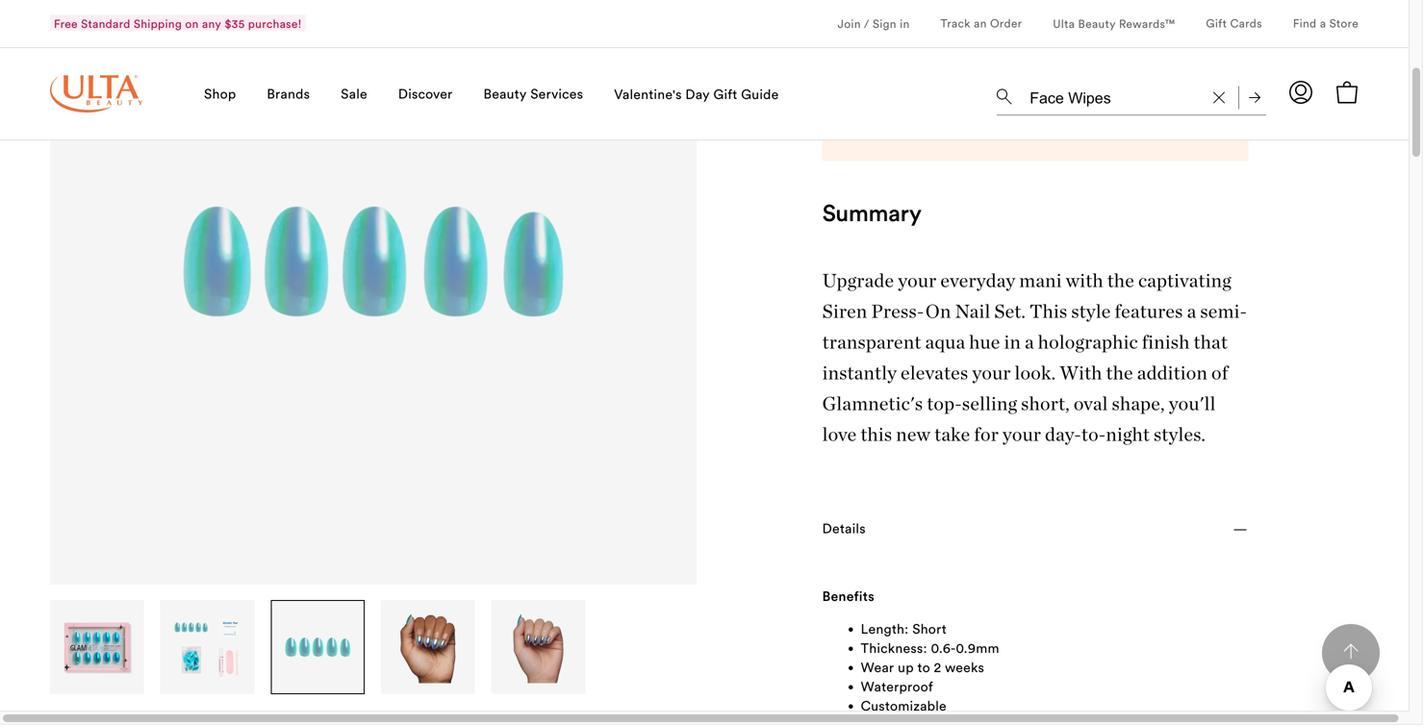 Task type: vqa. For each thing, say whether or not it's contained in the screenshot.
The Fee
no



Task type: describe. For each thing, give the bounding box(es) containing it.
oval
[[1074, 392, 1108, 415]]

glamnetic siren press-on nails #1 image
[[61, 611, 133, 684]]

features
[[1115, 300, 1183, 323]]

gift cards link
[[1206, 16, 1262, 33]]

glamnetic siren press-on nails #2 image
[[171, 611, 244, 684]]

with
[[1066, 269, 1104, 292]]

finish
[[1142, 331, 1190, 354]]

glamnetic siren press-on nails #4 image
[[392, 611, 464, 684]]

1 vertical spatial on
[[961, 74, 979, 94]]

points
[[912, 74, 957, 94]]

availability
[[905, 16, 964, 31]]

beauty services
[[484, 85, 583, 102]]

2 / 5 group
[[160, 601, 255, 695]]

valentine's
[[614, 86, 682, 103]]

join / sign in button
[[838, 0, 910, 47]]

styles.
[[1154, 423, 1206, 446]]

services
[[530, 85, 583, 102]]

glamnetic's
[[822, 392, 923, 415]]

1 horizontal spatial this
[[983, 74, 1009, 94]]

this inside the upgrade your everyday mani with the captivating siren press-on nail set. this style features a semi- transparent aqua hue in a holographic finish that instantly elevates your look. with the addition of glamnetic's top-selling short, oval shape, you'll love this new take for your day-to-night styles.
[[861, 423, 892, 446]]

product images carousel region
[[50, 0, 697, 696]]

standard
[[81, 16, 130, 31]]

beauty services button
[[484, 47, 583, 141]]

short,
[[1021, 392, 1070, 415]]

join
[[838, 16, 861, 31]]

0.6-
[[931, 640, 956, 658]]

ulta beauty rewards™ button
[[1053, 0, 1175, 47]]

shape,
[[1112, 392, 1165, 415]]

top-
[[927, 392, 962, 415]]

benefits
[[822, 588, 875, 606]]

1 vertical spatial your
[[972, 361, 1011, 385]]

weeks
[[945, 659, 985, 677]]

track an order link
[[941, 16, 1022, 33]]

1 horizontal spatial gift
[[1206, 16, 1227, 30]]

length: short thickness: 0.6-0.9mm wear up to 2 weeks waterproof customizable
[[861, 621, 1000, 715]]

store
[[875, 16, 902, 31]]

find
[[1293, 16, 1317, 30]]

with
[[1060, 361, 1102, 385]]

cards
[[1230, 16, 1262, 30]]

sale button
[[341, 47, 367, 141]]

clear search image
[[1214, 92, 1225, 104]]

this
[[1030, 300, 1068, 323]]

brands
[[267, 85, 310, 102]]

to-
[[1082, 423, 1106, 446]]

sale
[[341, 85, 367, 102]]

addition
[[1137, 361, 1208, 385]]

guide
[[741, 86, 779, 103]]

free standard shipping on any $35 purchase!
[[54, 16, 302, 31]]

that
[[1194, 331, 1228, 354]]

length:
[[861, 621, 909, 638]]

for
[[974, 423, 999, 446]]

1 vertical spatial the
[[1106, 361, 1133, 385]]

summary
[[822, 198, 922, 228]]

short
[[912, 621, 947, 638]]

2 vertical spatial a
[[1025, 331, 1034, 354]]

beauty inside button
[[1078, 16, 1116, 31]]

4 / 5 group
[[381, 601, 476, 695]]

shop button
[[204, 47, 236, 141]]

semi-
[[1200, 300, 1247, 323]]

free
[[54, 16, 78, 31]]

upgrade your everyday mani with the captivating siren press-on nail set. this style features a semi- transparent aqua hue in a holographic finish that instantly elevates your look. with the addition of glamnetic's top-selling short, oval shape, you'll love this new take for your day-to-night styles.
[[822, 269, 1247, 446]]

nail
[[955, 300, 991, 323]]

valentine's day gift guide
[[614, 86, 779, 103]]

instantly
[[822, 361, 897, 385]]

valentine's day gift guide link
[[614, 86, 779, 105]]

$35
[[225, 16, 245, 31]]

glamnetic siren press-on nails #3 image inside 3 / 5 group
[[281, 611, 354, 684]]

purchase!
[[248, 16, 302, 31]]

submit image
[[1249, 92, 1261, 104]]

thickness:
[[861, 640, 928, 658]]

0 vertical spatial on
[[185, 16, 199, 31]]

ulta beauty rewards™
[[1053, 16, 1175, 31]]

of
[[1212, 361, 1228, 385]]

customizable
[[861, 698, 947, 715]]

to
[[918, 659, 930, 677]]

take
[[935, 423, 970, 446]]

ulta
[[1053, 16, 1075, 31]]

check
[[822, 16, 857, 31]]

log in to your ulta account image
[[1290, 81, 1313, 104]]



Task type: locate. For each thing, give the bounding box(es) containing it.
any
[[202, 16, 221, 31]]

1 horizontal spatial on
[[961, 74, 979, 94]]

beauty left services
[[484, 85, 527, 102]]

gift inside 'link'
[[714, 86, 738, 103]]

hue
[[969, 331, 1000, 354]]

on
[[185, 16, 199, 31], [961, 74, 979, 94]]

details
[[822, 520, 866, 538]]

in right sign
[[900, 16, 910, 31]]

0 horizontal spatial on
[[185, 16, 199, 31]]

in inside "button"
[[900, 16, 910, 31]]

go to ulta beauty homepage image
[[50, 75, 142, 113]]

order
[[990, 16, 1022, 30]]

0 vertical spatial the
[[1107, 269, 1135, 292]]

on right points
[[961, 74, 979, 94]]

a up look.
[[1025, 331, 1034, 354]]

check in-store availability button
[[822, 16, 964, 34]]

siren
[[822, 300, 868, 323]]

sign
[[873, 16, 897, 31]]

transparent
[[822, 331, 922, 354]]

1 horizontal spatial in
[[1004, 331, 1021, 354]]

0 horizontal spatial gift
[[714, 86, 738, 103]]

a right find on the right top of the page
[[1320, 16, 1326, 30]]

your
[[898, 269, 937, 292], [972, 361, 1011, 385], [1003, 423, 1041, 446]]

0.9mm
[[956, 640, 1000, 658]]

beauty inside button
[[484, 85, 527, 102]]

look.
[[1015, 361, 1056, 385]]

beauty right ulta
[[1078, 16, 1116, 31]]

store
[[1330, 16, 1359, 30]]

purchase.
[[1013, 74, 1083, 94]]

in-
[[860, 16, 875, 31]]

this left "purchase."
[[983, 74, 1009, 94]]

selling
[[962, 392, 1017, 415]]

0 horizontal spatial beauty
[[484, 85, 527, 102]]

earn points on this purchase.
[[876, 74, 1083, 94]]

1 / 5 group
[[50, 601, 145, 695]]

0 items in bag image
[[1336, 81, 1359, 104]]

wear
[[861, 659, 894, 677]]

mani
[[1019, 269, 1062, 292]]

0 horizontal spatial in
[[900, 16, 910, 31]]

set.
[[994, 300, 1026, 323]]

gift right day
[[714, 86, 738, 103]]

beauty
[[1078, 16, 1116, 31], [484, 85, 527, 102]]

0 vertical spatial gift
[[1206, 16, 1227, 30]]

in inside the upgrade your everyday mani with the captivating siren press-on nail set. this style features a semi- transparent aqua hue in a holographic finish that instantly elevates your look. with the addition of glamnetic's top-selling short, oval shape, you'll love this new take for your day-to-night styles.
[[1004, 331, 1021, 354]]

your right for
[[1003, 423, 1041, 446]]

a down captivating
[[1187, 300, 1197, 323]]

0 vertical spatial beauty
[[1078, 16, 1116, 31]]

the
[[1107, 269, 1135, 292], [1106, 361, 1133, 385]]

this down glamnetic's
[[861, 423, 892, 446]]

0 vertical spatial in
[[900, 16, 910, 31]]

0 vertical spatial a
[[1320, 16, 1326, 30]]

track
[[941, 16, 971, 30]]

in right hue
[[1004, 331, 1021, 354]]

1 vertical spatial in
[[1004, 331, 1021, 354]]

glamnetic siren press-on nails #3 image
[[50, 0, 697, 585], [281, 611, 354, 684]]

gift left cards
[[1206, 16, 1227, 30]]

check in-store availability
[[822, 16, 964, 31]]

1 vertical spatial beauty
[[484, 85, 527, 102]]

3 / 5 group
[[271, 601, 366, 695]]

the up the 'shape,'
[[1106, 361, 1133, 385]]

rewards™
[[1119, 16, 1175, 31]]

1 vertical spatial this
[[861, 423, 892, 446]]

waterproof
[[861, 679, 933, 696]]

in
[[900, 16, 910, 31], [1004, 331, 1021, 354]]

0 vertical spatial this
[[983, 74, 1009, 94]]

everyday
[[941, 269, 1016, 292]]

1 horizontal spatial a
[[1187, 300, 1197, 323]]

join / sign in
[[838, 16, 910, 31]]

captivating
[[1138, 269, 1232, 292]]

press-
[[871, 300, 926, 323]]

glamnetic siren press-on nails #5 image
[[502, 611, 575, 684]]

an
[[974, 16, 987, 30]]

2
[[934, 659, 941, 677]]

1 horizontal spatial beauty
[[1078, 16, 1116, 31]]

1 vertical spatial glamnetic siren press-on nails #3 image
[[281, 611, 354, 684]]

track an order
[[941, 16, 1022, 30]]

5 / 5 group
[[491, 601, 586, 695]]

brands button
[[267, 47, 310, 141]]

holographic
[[1038, 331, 1138, 354]]

night
[[1106, 423, 1150, 446]]

0 horizontal spatial a
[[1025, 331, 1034, 354]]

2 horizontal spatial a
[[1320, 16, 1326, 30]]

day
[[686, 86, 710, 103]]

on
[[926, 300, 951, 323]]

0 vertical spatial your
[[898, 269, 937, 292]]

new
[[896, 423, 931, 446]]

style
[[1071, 300, 1111, 323]]

shipping
[[134, 16, 182, 31]]

1 vertical spatial gift
[[714, 86, 738, 103]]

shop
[[204, 85, 236, 102]]

on left any
[[185, 16, 199, 31]]

your up press-
[[898, 269, 937, 292]]

Search products and more search field
[[1028, 77, 1202, 111]]

0 vertical spatial glamnetic siren press-on nails #3 image
[[50, 0, 697, 585]]

gift cards
[[1206, 16, 1262, 30]]

2 vertical spatial your
[[1003, 423, 1041, 446]]

elevates
[[901, 361, 969, 385]]

gift
[[1206, 16, 1227, 30], [714, 86, 738, 103]]

a
[[1320, 16, 1326, 30], [1187, 300, 1197, 323], [1025, 331, 1034, 354]]

up
[[898, 659, 914, 677]]

0 horizontal spatial this
[[861, 423, 892, 446]]

discover
[[398, 85, 453, 102]]

earn
[[876, 74, 908, 94]]

find a store
[[1293, 16, 1359, 30]]

None search field
[[997, 73, 1266, 119]]

upgrade
[[822, 269, 894, 292]]

back to top image
[[1343, 644, 1359, 660]]

the right the with
[[1107, 269, 1135, 292]]

discover button
[[398, 47, 453, 141]]

day-
[[1045, 423, 1082, 446]]

/
[[864, 16, 870, 31]]

love
[[822, 423, 857, 446]]

aqua
[[925, 331, 965, 354]]

you'll
[[1169, 392, 1216, 415]]

your up selling
[[972, 361, 1011, 385]]

1 vertical spatial a
[[1187, 300, 1197, 323]]



